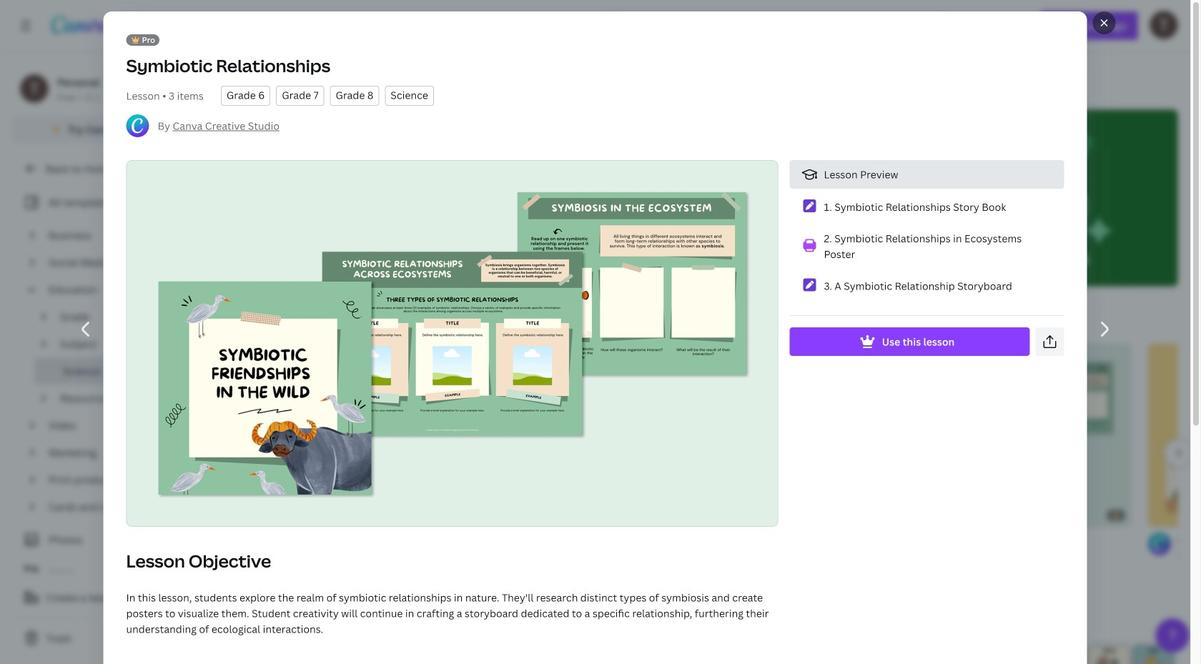 Task type: vqa. For each thing, say whether or not it's contained in the screenshot.
John Smith image
no



Task type: describe. For each thing, give the bounding box(es) containing it.
symbiotic relationships image
[[887, 344, 1131, 527]]

2 filter options selected element
[[278, 588, 292, 602]]



Task type: locate. For each thing, give the bounding box(es) containing it.
energy transformation image
[[626, 344, 870, 527]]

balanced and unbalanced forces image
[[1148, 344, 1201, 527]]

black and yellow flat graphic science flashcard image
[[197, 642, 380, 664]]

the water cycle image
[[365, 344, 609, 527]]

introduction to electricity image
[[103, 344, 347, 527]]

flowering and non-flowering plants flashcard in blue yellow simple outlined style image
[[996, 642, 1178, 664]]

list
[[790, 160, 1064, 301]]



